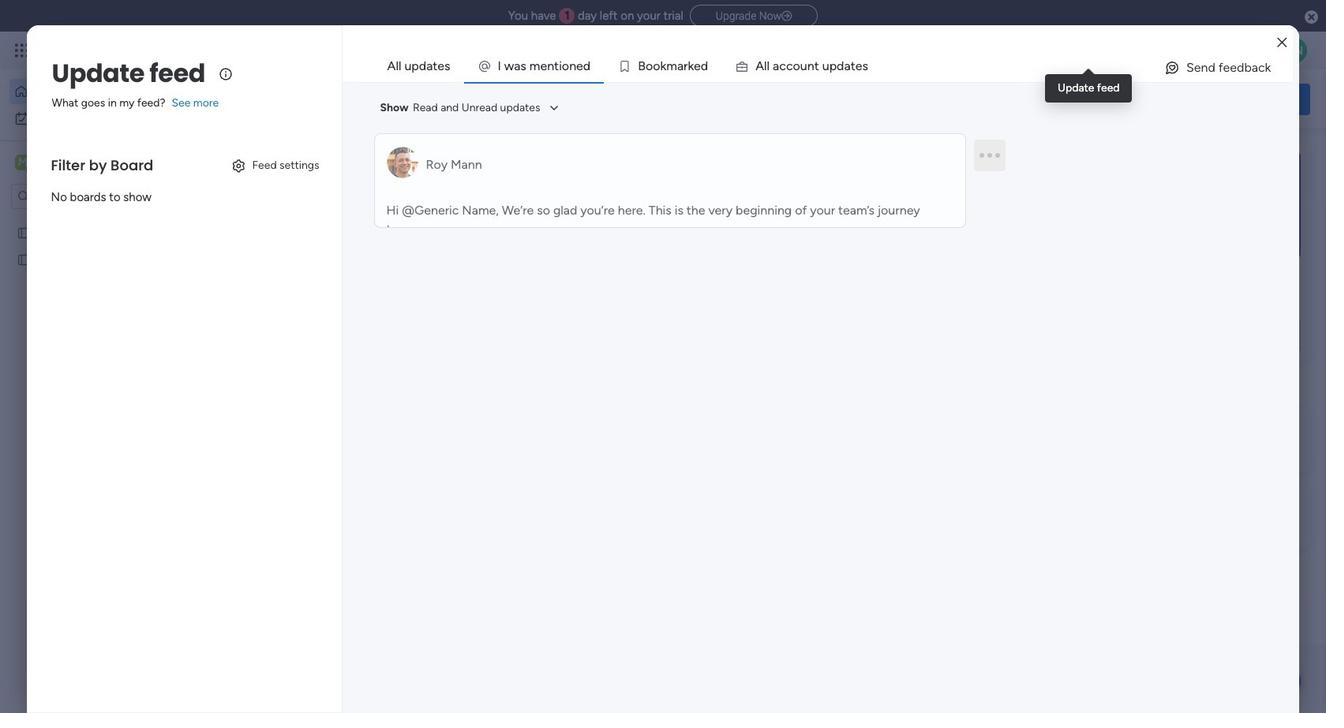 Task type: describe. For each thing, give the bounding box(es) containing it.
public board image
[[17, 252, 32, 267]]

templates image image
[[1088, 151, 1297, 260]]

generic name image
[[1283, 38, 1308, 63]]

Search in workspace field
[[33, 188, 132, 206]]

1 vertical spatial option
[[9, 106, 192, 131]]

v2 user feedback image
[[1087, 90, 1099, 108]]

2 vertical spatial option
[[0, 218, 201, 222]]

dapulse close image
[[1306, 9, 1319, 25]]



Task type: vqa. For each thing, say whether or not it's contained in the screenshot.
'add to favorites' image
no



Task type: locate. For each thing, give the bounding box(es) containing it.
give feedback image
[[1165, 60, 1181, 76]]

workspace image
[[15, 154, 31, 171]]

close image
[[1278, 37, 1288, 49]]

close recently visited image
[[244, 160, 263, 179]]

tab list
[[374, 51, 1294, 82]]

select product image
[[14, 43, 30, 58]]

dapulse rightstroke image
[[782, 10, 792, 22]]

quick search results list box
[[244, 179, 1036, 389]]

0 vertical spatial option
[[9, 79, 192, 104]]

option
[[9, 79, 192, 104], [9, 106, 192, 131], [0, 218, 201, 222]]

help image
[[1224, 43, 1240, 58]]

help center element
[[1074, 485, 1311, 548]]

public board image
[[17, 225, 32, 240]]

tab
[[374, 51, 464, 82]]

search everything image
[[1189, 43, 1205, 58]]

getting started element
[[1074, 409, 1311, 472]]

list box
[[0, 216, 201, 486]]

workspace selection element
[[15, 153, 132, 174]]



